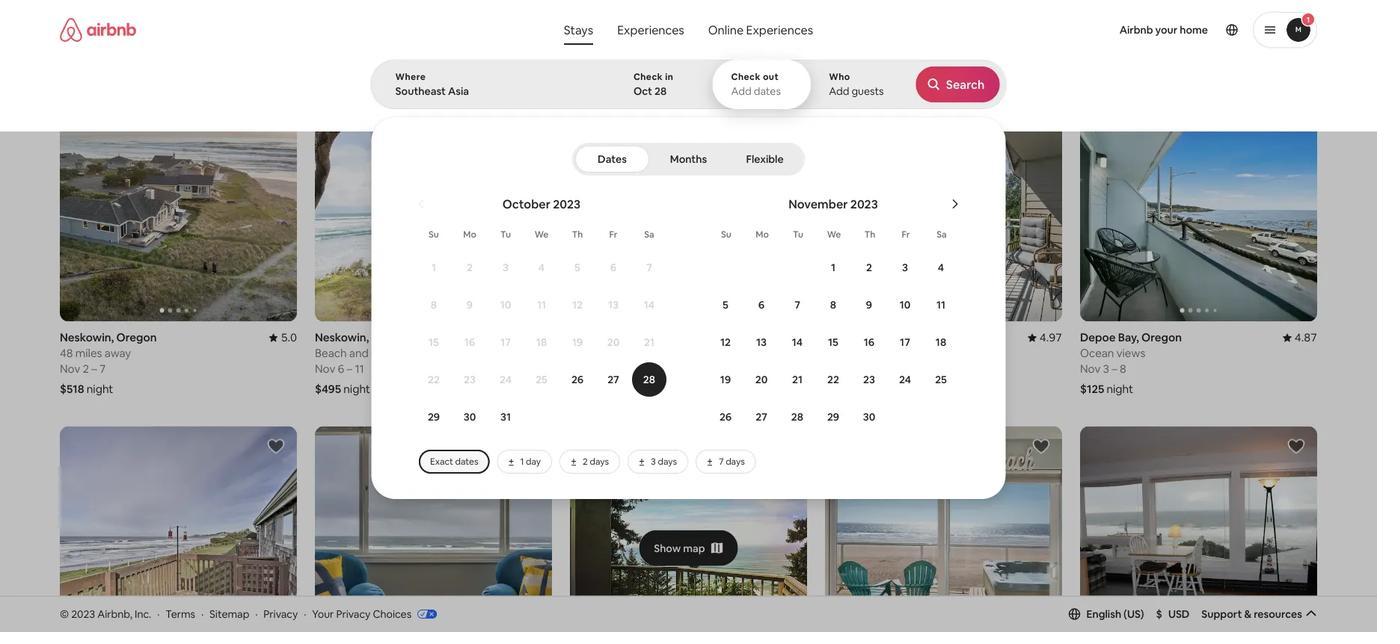 Task type: vqa. For each thing, say whether or not it's contained in the screenshot.
second 29 button from the right
yes



Task type: locate. For each thing, give the bounding box(es) containing it.
12 button left "4.93 out of 5 average rating" icon
[[708, 325, 744, 361]]

2 4 button from the left
[[923, 250, 959, 286]]

1 horizontal spatial 21
[[792, 373, 803, 387]]

night right $162
[[597, 382, 624, 397]]

14 left your
[[1121, 32, 1132, 47]]

30 button down $249
[[851, 400, 887, 435]]

3 inside "keizer, oregon mountain and lake views nov 28 – dec 3 $249 night"
[[895, 362, 901, 377]]

show
[[654, 542, 681, 556]]

0 vertical spatial 26
[[571, 373, 584, 387]]

1 horizontal spatial 5
[[723, 299, 729, 312]]

26
[[571, 373, 584, 387], [720, 411, 732, 424]]

1 su from the left
[[429, 229, 439, 241]]

1 17 button from the left
[[488, 325, 524, 361]]

5 for rightmost 5 button
[[723, 299, 729, 312]]

28
[[655, 85, 667, 98], [848, 362, 861, 377], [643, 373, 655, 387], [791, 411, 804, 424]]

oregon inside the neskowin, oregon 48 miles away nov 2 – 7 $518 night
[[116, 331, 157, 345]]

2 3 button from the left
[[887, 250, 923, 286]]

night right $275
[[598, 52, 625, 67]]

24 button up '31' button
[[488, 362, 524, 398]]

1 10 button from the left
[[488, 287, 524, 323]]

experiences up out
[[746, 22, 813, 37]]

0 horizontal spatial neskowin,
[[60, 331, 114, 345]]

2 add from the left
[[829, 85, 849, 98]]

0 horizontal spatial 27
[[608, 373, 619, 387]]

0 horizontal spatial 20 button
[[596, 325, 631, 361]]

profile element
[[838, 0, 1318, 60]]

in
[[665, 71, 674, 83]]

1 neskowin, from the left
[[60, 331, 114, 345]]

0 horizontal spatial privacy
[[264, 608, 298, 621]]

6 inside lincoln city, oregon lake views nov 1 – 6 $162 night
[[608, 362, 615, 377]]

14 inside beach and ocean views dec 9 – 14
[[1121, 32, 1132, 47]]

lake
[[132, 17, 153, 31], [898, 347, 918, 361]]

1 horizontal spatial 9 button
[[851, 287, 887, 323]]

23
[[464, 373, 476, 387], [863, 373, 875, 387]]

2 days from the left
[[658, 456, 677, 468]]

night inside the neskowin, oregon 48 miles away nov 2 – 7 $518 night
[[87, 382, 113, 397]]

lake inside "keizer, oregon mountain and lake views nov 28 – dec 3 $249 night"
[[898, 347, 918, 361]]

2 29 button from the left
[[815, 400, 851, 435]]

1 2 button from the left
[[452, 250, 488, 286]]

5.0 out of 5 average rating image
[[269, 331, 297, 345]]

1 horizontal spatial days
[[658, 456, 677, 468]]

0 vertical spatial 20 button
[[596, 325, 631, 361]]

add to wishlist: newport, oregon image
[[267, 438, 285, 456]]

add to wishlist: lincoln city, oregon image
[[777, 108, 795, 126], [522, 438, 540, 456], [1032, 438, 1050, 456]]

1 horizontal spatial neskowin,
[[315, 331, 369, 345]]

24 button
[[488, 362, 524, 398], [887, 362, 923, 398]]

2 24 button from the left
[[887, 362, 923, 398]]

12 button up lincoln
[[560, 287, 596, 323]]

20 button right lake on the left
[[596, 325, 631, 361]]

20 button down "4.93 out of 5 average rating" icon
[[744, 362, 780, 398]]

dec inside beach and ocean views dec 9 – 14
[[1080, 32, 1101, 47]]

add right "the-"
[[731, 85, 752, 98]]

your privacy choices link
[[312, 608, 437, 622]]

4.87 out of 5 average rating image
[[1283, 331, 1318, 345]]

0 horizontal spatial 21
[[644, 336, 655, 349]]

1 horizontal spatial 1 button
[[815, 250, 851, 286]]

tab list
[[575, 143, 802, 176]]

night right $518
[[87, 382, 113, 397]]

$
[[1156, 608, 1163, 622]]

21
[[644, 336, 655, 349], [792, 373, 803, 387]]

26 down lake on the left
[[571, 373, 584, 387]]

group
[[60, 60, 1061, 118], [60, 97, 297, 322], [315, 97, 552, 322], [570, 97, 807, 322], [825, 97, 1062, 322], [1080, 97, 1318, 322], [60, 427, 297, 633], [315, 427, 552, 633], [570, 427, 807, 633], [825, 427, 1062, 633], [1080, 427, 1318, 633]]

2 15 from the left
[[828, 336, 839, 349]]

who add guests
[[829, 71, 884, 98]]

mountain and lake views nov 1 – 6
[[60, 17, 184, 47]]

we down october 2023
[[535, 229, 549, 241]]

su
[[429, 229, 439, 241], [721, 229, 732, 241]]

15
[[429, 336, 439, 349], [828, 336, 839, 349]]

neskowin, up miles
[[60, 331, 114, 345]]

1 horizontal spatial 19 button
[[708, 362, 744, 398]]

4.97 out of 5 average rating image
[[518, 331, 552, 345], [1028, 331, 1062, 345]]

fr
[[609, 229, 618, 241], [902, 229, 910, 241]]

0 horizontal spatial 8 button
[[416, 287, 452, 323]]

4 oregon from the left
[[862, 331, 903, 345]]

0 horizontal spatial 20
[[607, 336, 620, 349]]

nov inside neskowin, oregon beach and ocean views nov 6 – 11 $495 night
[[315, 362, 335, 377]]

choices
[[373, 608, 412, 621]]

0 horizontal spatial 26
[[571, 373, 584, 387]]

· left privacy link
[[255, 608, 258, 621]]

0 horizontal spatial lake
[[132, 17, 153, 31]]

0 horizontal spatial check
[[634, 71, 663, 83]]

views inside neskowin, oregon beach and ocean views nov 6 – 11 $495 night
[[405, 347, 434, 361]]

26 button
[[560, 362, 596, 398], [708, 400, 744, 435]]

2 4.97 out of 5 average rating image from the left
[[1028, 331, 1062, 345]]

1 horizontal spatial 14 button
[[780, 325, 815, 361]]

1 horizontal spatial 4.97 out of 5 average rating image
[[1028, 331, 1062, 345]]

and
[[110, 17, 130, 31], [1115, 17, 1134, 31], [349, 347, 369, 361], [876, 347, 895, 361]]

days for 2 days
[[590, 456, 609, 468]]

0 horizontal spatial sa
[[644, 229, 654, 241]]

18 for first 18 button from right
[[936, 336, 947, 349]]

25
[[536, 373, 548, 387], [935, 373, 947, 387]]

3 days from the left
[[726, 456, 745, 468]]

13 button up city, at the left
[[596, 287, 631, 323]]

23 button up '31' button
[[452, 362, 488, 398]]

mountain inside mountain and lake views nov 1 – 6
[[60, 17, 108, 31]]

14 button left the 'keizer,'
[[780, 325, 815, 361]]

0 horizontal spatial 13
[[608, 299, 619, 312]]

1 24 from the left
[[500, 373, 512, 387]]

1 vertical spatial 19 button
[[708, 362, 744, 398]]

check inside check out add dates
[[731, 71, 761, 83]]

4.97 out of 5 average rating image left depoe
[[1028, 331, 1062, 345]]

24 for 2nd "24" button
[[899, 373, 911, 387]]

0 horizontal spatial ocean
[[371, 347, 403, 361]]

14 left the 'keizer,'
[[792, 336, 803, 349]]

english
[[1087, 608, 1122, 622]]

17
[[614, 32, 625, 47], [501, 336, 511, 349], [900, 336, 910, 349]]

2 horizontal spatial 14
[[1121, 32, 1132, 47]]

1 button for october
[[416, 250, 452, 286]]

13 left "4.93 out of 5 average rating" icon
[[756, 336, 767, 349]]

4.98
[[1295, 1, 1318, 15]]

9 button
[[452, 287, 488, 323], [851, 287, 887, 323]]

1 29 from the left
[[428, 411, 440, 424]]

6 button up city, at the left
[[596, 250, 631, 286]]

27 button right $162
[[596, 362, 631, 398]]

0 horizontal spatial 22 button
[[416, 362, 452, 398]]

beach inside beach and ocean views dec 9 – 14
[[1080, 17, 1112, 31]]

28 inside "keizer, oregon mountain and lake views nov 28 – dec 3 $249 night"
[[848, 362, 861, 377]]

6 inside mountain and lake views nov 1 – 6
[[98, 32, 104, 47]]

1 tu from the left
[[501, 229, 511, 241]]

lake
[[570, 347, 594, 361]]

1 horizontal spatial 6 button
[[744, 287, 780, 323]]

1 30 button from the left
[[452, 400, 488, 435]]

28 inside check in oct 28
[[655, 85, 667, 98]]

months
[[670, 153, 707, 166]]

None search field
[[371, 0, 1377, 500]]

keizer, oregon mountain and lake views nov 28 – dec 3 $249 night
[[825, 331, 950, 397]]

days right 3 days on the bottom
[[726, 456, 745, 468]]

views inside beach and ocean views dec 9 – 14
[[1171, 17, 1200, 31]]

11 inside neskowin, oregon beach and ocean views nov 6 – 11 $495 night
[[355, 362, 364, 377]]

1 vertical spatial 20
[[755, 373, 768, 387]]

ocean
[[1137, 17, 1168, 31], [371, 347, 403, 361]]

1 horizontal spatial privacy
[[336, 608, 371, 621]]

1 horizontal spatial 17 button
[[887, 325, 923, 361]]

7 button
[[631, 250, 667, 286], [780, 287, 815, 323]]

2 29 from the left
[[827, 411, 840, 424]]

1 days from the left
[[590, 456, 609, 468]]

2 24 from the left
[[899, 373, 911, 387]]

6 button up "4.93 out of 5 average rating" icon
[[744, 287, 780, 323]]

4.97 out of 5 average rating image left lincoln
[[518, 331, 552, 345]]

1 18 button from the left
[[524, 325, 560, 361]]

1 vertical spatial 13 button
[[744, 325, 780, 361]]

days for 3 days
[[658, 456, 677, 468]]

2 privacy from the left
[[336, 608, 371, 621]]

2 9 button from the left
[[851, 287, 887, 323]]

check left out
[[731, 71, 761, 83]]

depoe
[[1080, 331, 1116, 345]]

1 vertical spatial 12 button
[[708, 325, 744, 361]]

off-the-grid
[[687, 96, 738, 107]]

30 button left the 31
[[452, 400, 488, 435]]

0 horizontal spatial 3 button
[[488, 250, 524, 286]]

0 horizontal spatial 26 button
[[560, 362, 596, 398]]

beach
[[570, 17, 602, 31], [1080, 17, 1112, 31], [315, 347, 347, 361]]

dates right the exact
[[455, 456, 478, 468]]

1 horizontal spatial 15
[[828, 336, 839, 349]]

26 for the leftmost 26 button
[[571, 373, 584, 387]]

2 neskowin, from the left
[[315, 331, 369, 345]]

4.97 left depoe
[[1040, 331, 1062, 345]]

1 privacy from the left
[[264, 608, 298, 621]]

1 check from the left
[[634, 71, 663, 83]]

months button
[[652, 146, 725, 173]]

0 horizontal spatial 5 button
[[560, 250, 596, 286]]

2 25 button from the left
[[923, 362, 959, 398]]

and inside "keizer, oregon mountain and lake views nov 28 – dec 3 $249 night"
[[876, 347, 895, 361]]

views
[[155, 17, 184, 31], [604, 17, 633, 31], [1171, 17, 1200, 31], [405, 347, 434, 361], [597, 347, 625, 361], [921, 347, 950, 361], [1117, 347, 1146, 361]]

20
[[607, 336, 620, 349], [755, 373, 768, 387]]

23 button down the 'keizer,'
[[851, 362, 887, 398]]

1 horizontal spatial 29 button
[[815, 400, 851, 435]]

21 button left $249
[[780, 362, 815, 398]]

1 4 button from the left
[[524, 250, 560, 286]]

0 horizontal spatial 24 button
[[488, 362, 524, 398]]

12 up $275
[[593, 32, 604, 47]]

13 up city, at the left
[[608, 299, 619, 312]]

26 up 7 days
[[720, 411, 732, 424]]

29 button down $249
[[815, 400, 851, 435]]

26 button up 7 days
[[708, 400, 744, 435]]

4 button for october 2023
[[524, 250, 560, 286]]

2 fr from the left
[[902, 229, 910, 241]]

0 vertical spatial dec
[[1080, 32, 1101, 47]]

17 button
[[488, 325, 524, 361], [887, 325, 923, 361]]

1 8 button from the left
[[416, 287, 452, 323]]

1 horizontal spatial 24 button
[[887, 362, 923, 398]]

design
[[357, 96, 386, 107]]

24 right $249
[[899, 373, 911, 387]]

nov inside beach views nov 12 – 17 $275 night
[[570, 32, 591, 47]]

1 oregon from the left
[[116, 331, 157, 345]]

21 for the bottom 21 button
[[792, 373, 803, 387]]

1 horizontal spatial 24
[[899, 373, 911, 387]]

0 horizontal spatial 23 button
[[452, 362, 488, 398]]

29 up the exact
[[428, 411, 440, 424]]

neskowin, inside neskowin, oregon beach and ocean views nov 6 – 11 $495 night
[[315, 331, 369, 345]]

3 oregon from the left
[[636, 331, 677, 345]]

1 horizontal spatial 22 button
[[815, 362, 851, 398]]

24 button right $249
[[887, 362, 923, 398]]

(us)
[[1124, 608, 1144, 622]]

1 inside lincoln city, oregon lake views nov 1 – 6 $162 night
[[593, 362, 598, 377]]

1 vertical spatial 27 button
[[744, 400, 780, 435]]

1 horizontal spatial 27 button
[[744, 400, 780, 435]]

tu down october
[[501, 229, 511, 241]]

4.97
[[530, 331, 552, 345], [1040, 331, 1062, 345]]

2023 for ©
[[71, 608, 95, 621]]

3 inside depoe bay, oregon ocean views nov 3 – 8 $125 night
[[1103, 362, 1110, 377]]

0 vertical spatial mountain
[[60, 17, 108, 31]]

1 15 button from the left
[[416, 325, 452, 361]]

check up the oct
[[634, 71, 663, 83]]

privacy left 'your'
[[264, 608, 298, 621]]

0 horizontal spatial 14
[[644, 299, 655, 312]]

and inside mountain and lake views nov 1 – 6
[[110, 17, 130, 31]]

14 up lincoln city, oregon lake views nov 1 – 6 $162 night
[[644, 299, 655, 312]]

beach up $275
[[570, 17, 602, 31]]

2023 right november
[[851, 196, 878, 212]]

0 horizontal spatial 30 button
[[452, 400, 488, 435]]

1 1 button from the left
[[416, 250, 452, 286]]

0 horizontal spatial 19
[[572, 336, 583, 349]]

1 23 from the left
[[464, 373, 476, 387]]

experiences up in
[[617, 22, 684, 37]]

1 3 button from the left
[[488, 250, 524, 286]]

2023 right october
[[553, 196, 581, 212]]

0 vertical spatial dates
[[754, 85, 781, 98]]

lincoln
[[570, 331, 608, 345]]

beach up $495
[[315, 347, 347, 361]]

0 horizontal spatial 4.97
[[530, 331, 552, 345]]

1 horizontal spatial 22
[[827, 373, 839, 387]]

2 16 from the left
[[864, 336, 875, 349]]

0 horizontal spatial 15 button
[[416, 325, 452, 361]]

th down october 2023
[[572, 229, 583, 241]]

28 button
[[631, 362, 667, 398], [780, 400, 815, 435]]

13 button left 4.93
[[744, 325, 780, 361]]

&
[[1244, 608, 1252, 622]]

night right $249
[[854, 382, 880, 397]]

guests
[[852, 85, 884, 98]]

0 horizontal spatial 16 button
[[452, 325, 488, 361]]

1 30 from the left
[[464, 411, 476, 424]]

we down november 2023 on the right of the page
[[827, 229, 841, 241]]

0 horizontal spatial 4 button
[[524, 250, 560, 286]]

1 vertical spatial 27
[[756, 411, 767, 424]]

check inside check in oct 28
[[634, 71, 663, 83]]

27 for '27' 'button' to the bottom
[[756, 411, 767, 424]]

$275
[[570, 52, 595, 67]]

14 button up city, at the left
[[631, 287, 667, 323]]

1 horizontal spatial 30
[[863, 411, 876, 424]]

21 button right lincoln
[[631, 325, 667, 361]]

2 4 from the left
[[938, 261, 944, 275]]

neskowin, inside the neskowin, oregon 48 miles away nov 2 – 7 $518 night
[[60, 331, 114, 345]]

2 check from the left
[[731, 71, 761, 83]]

1 4.97 out of 5 average rating image from the left
[[518, 331, 552, 345]]

1 18 from the left
[[536, 336, 547, 349]]

7
[[647, 261, 652, 275], [795, 299, 800, 312], [100, 362, 106, 377], [719, 456, 724, 468]]

3 button for october 2023
[[488, 250, 524, 286]]

tu down november
[[793, 229, 803, 241]]

oregon inside "keizer, oregon mountain and lake views nov 28 – dec 3 $249 night"
[[862, 331, 903, 345]]

your
[[312, 608, 334, 621]]

0 horizontal spatial 17 button
[[488, 325, 524, 361]]

4.87
[[1295, 331, 1318, 345]]

1 vertical spatial ocean
[[371, 347, 403, 361]]

12 up lincoln
[[572, 299, 583, 312]]

0 horizontal spatial 4
[[539, 261, 545, 275]]

add to wishlist: lincoln city, oregon image
[[1288, 438, 1306, 456]]

2 2 button from the left
[[851, 250, 887, 286]]

21 left $249
[[792, 373, 803, 387]]

30 button
[[452, 400, 488, 435], [851, 400, 887, 435]]

14
[[1121, 32, 1132, 47], [644, 299, 655, 312], [792, 336, 803, 349]]

0 horizontal spatial su
[[429, 229, 439, 241]]

5 oregon from the left
[[1142, 331, 1182, 345]]

0 horizontal spatial we
[[535, 229, 549, 241]]

30 down "keizer, oregon mountain and lake views nov 28 – dec 3 $249 night"
[[863, 411, 876, 424]]

1 add from the left
[[731, 85, 752, 98]]

· left 'your'
[[304, 608, 306, 621]]

15 for 1st 15 button from right
[[828, 336, 839, 349]]

29 button up the exact
[[416, 400, 452, 435]]

nov inside lincoln city, oregon lake views nov 1 – 6 $162 night
[[570, 362, 591, 377]]

1 horizontal spatial 28 button
[[780, 400, 815, 435]]

· right terms
[[201, 608, 204, 621]]

1 horizontal spatial 9
[[866, 299, 872, 312]]

29 down $249
[[827, 411, 840, 424]]

2023
[[553, 196, 581, 212], [851, 196, 878, 212], [71, 608, 95, 621]]

0 horizontal spatial 8
[[431, 299, 437, 312]]

1 experiences from the left
[[617, 22, 684, 37]]

0 vertical spatial 12 button
[[560, 287, 596, 323]]

1 15 from the left
[[429, 336, 439, 349]]

th down november 2023 on the right of the page
[[865, 229, 876, 241]]

25 button
[[524, 362, 560, 398], [923, 362, 959, 398]]

night inside beach views nov 12 – 17 $275 night
[[598, 52, 625, 67]]

flexible
[[746, 153, 784, 166]]

beach for –
[[570, 17, 602, 31]]

2 18 from the left
[[936, 336, 947, 349]]

1 button for november
[[815, 250, 851, 286]]

1 · from the left
[[157, 608, 160, 621]]

2 11 button from the left
[[923, 287, 959, 323]]

nov inside depoe bay, oregon ocean views nov 3 – 8 $125 night
[[1080, 362, 1101, 377]]

12 left "4.93 out of 5 average rating" icon
[[720, 336, 731, 349]]

27 button up 7 days
[[744, 400, 780, 435]]

2 tu from the left
[[793, 229, 803, 241]]

neskowin, right 5.0 on the left bottom
[[315, 331, 369, 345]]

2 button for november 2023
[[851, 250, 887, 286]]

nov inside mountain and lake views nov 1 – 6
[[60, 32, 80, 47]]

1 horizontal spatial 2023
[[553, 196, 581, 212]]

check
[[634, 71, 663, 83], [731, 71, 761, 83]]

19 for leftmost the '19' "button"
[[572, 336, 583, 349]]

1 vertical spatial 28 button
[[780, 400, 815, 435]]

group containing off-the-grid
[[60, 60, 1061, 118]]

add inside the who add guests
[[829, 85, 849, 98]]

days
[[590, 456, 609, 468], [658, 456, 677, 468], [726, 456, 745, 468]]

0 vertical spatial 7 button
[[631, 250, 667, 286]]

1 sa from the left
[[644, 229, 654, 241]]

tu
[[501, 229, 511, 241], [793, 229, 803, 241]]

night right $125
[[1107, 382, 1133, 397]]

1
[[1307, 15, 1310, 24], [83, 32, 87, 47], [432, 261, 436, 275], [831, 261, 836, 275], [593, 362, 598, 377], [520, 456, 524, 468]]

0 horizontal spatial 12
[[572, 299, 583, 312]]

online experiences link
[[696, 15, 825, 45]]

0 vertical spatial 19
[[572, 336, 583, 349]]

1 horizontal spatial su
[[721, 229, 732, 241]]

th
[[572, 229, 583, 241], [865, 229, 876, 241]]

29 button
[[416, 400, 452, 435], [815, 400, 851, 435]]

0 horizontal spatial 1 button
[[416, 250, 452, 286]]

night right $495
[[344, 382, 370, 397]]

1 horizontal spatial 18
[[936, 336, 947, 349]]

neskowin, for miles
[[60, 331, 114, 345]]

add down who
[[829, 85, 849, 98]]

0 horizontal spatial th
[[572, 229, 583, 241]]

4.97 left lincoln
[[530, 331, 552, 345]]

24
[[500, 373, 512, 387], [899, 373, 911, 387]]

2 · from the left
[[201, 608, 204, 621]]

4.93 out of 5 average rating image
[[773, 331, 807, 345]]

1 horizontal spatial 10
[[900, 299, 911, 312]]

30 left the 31
[[464, 411, 476, 424]]

privacy right 'your'
[[336, 608, 371, 621]]

dates down out
[[754, 85, 781, 98]]

1 horizontal spatial we
[[827, 229, 841, 241]]

0 horizontal spatial 16
[[464, 336, 475, 349]]

october 2023
[[503, 196, 581, 212]]

27
[[608, 373, 619, 387], [756, 411, 767, 424]]

0 horizontal spatial mountain
[[60, 17, 108, 31]]

off-
[[687, 96, 704, 107]]

add inside check out add dates
[[731, 85, 752, 98]]

2023 for october
[[553, 196, 581, 212]]

oregon inside neskowin, oregon beach and ocean views nov 6 – 11 $495 night
[[372, 331, 412, 345]]

0 vertical spatial 12
[[593, 32, 604, 47]]

1 horizontal spatial mountain
[[825, 347, 873, 361]]

2 oregon from the left
[[372, 331, 412, 345]]

days left 7 days
[[658, 456, 677, 468]]

24 up '31' button
[[500, 373, 512, 387]]

0 vertical spatial ocean
[[1137, 17, 1168, 31]]

2023 right ©
[[71, 608, 95, 621]]

4
[[539, 261, 545, 275], [938, 261, 944, 275]]

days left 3 days on the bottom
[[590, 456, 609, 468]]

21 button
[[631, 325, 667, 361], [780, 362, 815, 398]]

21 right city, at the left
[[644, 336, 655, 349]]

beach inside beach views nov 12 – 17 $275 night
[[570, 17, 602, 31]]

2 1 button from the left
[[815, 250, 851, 286]]

2 8 button from the left
[[815, 287, 851, 323]]

1 horizontal spatial 23
[[863, 373, 875, 387]]

0 vertical spatial 19 button
[[560, 325, 596, 361]]

1 vertical spatial 21 button
[[780, 362, 815, 398]]

views inside mountain and lake views nov 1 – 6
[[155, 17, 184, 31]]

– inside lincoln city, oregon lake views nov 1 – 6 $162 night
[[600, 362, 606, 377]]

oregon for beach and ocean views
[[372, 331, 412, 345]]

dates
[[754, 85, 781, 98], [455, 456, 478, 468]]

©
[[60, 608, 69, 621]]

3 · from the left
[[255, 608, 258, 621]]

16 button
[[452, 325, 488, 361], [851, 325, 887, 361]]

1 horizontal spatial 20 button
[[744, 362, 780, 398]]

22
[[428, 373, 440, 387], [827, 373, 839, 387]]

1 day
[[520, 456, 541, 468]]

30
[[464, 411, 476, 424], [863, 411, 876, 424]]

10 button
[[488, 287, 524, 323], [887, 287, 923, 323]]

1 horizontal spatial 30 button
[[851, 400, 887, 435]]

nov
[[60, 32, 80, 47], [570, 32, 591, 47], [60, 362, 80, 377], [315, 362, 335, 377], [570, 362, 591, 377], [825, 362, 846, 377], [1080, 362, 1101, 377]]

26 button down lake on the left
[[560, 362, 596, 398]]

beach left airbnb
[[1080, 17, 1112, 31]]

– inside beach views nov 12 – 17 $275 night
[[606, 32, 612, 47]]

12 button
[[560, 287, 596, 323], [708, 325, 744, 361]]

tab list containing dates
[[575, 143, 802, 176]]

6 inside neskowin, oregon beach and ocean views nov 6 – 11 $495 night
[[338, 362, 344, 377]]

20 button
[[596, 325, 631, 361], [744, 362, 780, 398]]

– inside the neskowin, oregon 48 miles away nov 2 – 7 $518 night
[[91, 362, 97, 377]]

2 horizontal spatial 2023
[[851, 196, 878, 212]]

1 horizontal spatial 4 button
[[923, 250, 959, 286]]

24 for first "24" button from left
[[500, 373, 512, 387]]

2 23 from the left
[[863, 373, 875, 387]]

views inside beach views nov 12 – 17 $275 night
[[604, 17, 633, 31]]

· right inc.
[[157, 608, 160, 621]]

views inside "keizer, oregon mountain and lake views nov 28 – dec 3 $249 night"
[[921, 347, 950, 361]]

$495
[[315, 382, 341, 397]]

0 vertical spatial 14 button
[[631, 287, 667, 323]]

14 for leftmost 14 button
[[644, 299, 655, 312]]

1 horizontal spatial 2 button
[[851, 250, 887, 286]]

mansions
[[418, 96, 457, 107]]

1 4 from the left
[[539, 261, 545, 275]]

31 button
[[488, 400, 524, 435]]



Task type: describe. For each thing, give the bounding box(es) containing it.
night inside lincoln city, oregon lake views nov 1 – 6 $162 night
[[597, 382, 624, 397]]

check out add dates
[[731, 71, 781, 98]]

experiences inside button
[[617, 22, 684, 37]]

november
[[789, 196, 848, 212]]

views inside depoe bay, oregon ocean views nov 3 – 8 $125 night
[[1117, 347, 1146, 361]]

sitemap
[[210, 608, 249, 621]]

18 for second 18 button from the right
[[536, 336, 547, 349]]

city,
[[610, 331, 634, 345]]

stays
[[564, 22, 593, 37]]

4 button for november 2023
[[923, 250, 959, 286]]

$377 night
[[825, 52, 880, 67]]

© 2023 airbnb, inc. ·
[[60, 608, 160, 621]]

1 horizontal spatial 11
[[537, 299, 546, 312]]

beach inside neskowin, oregon beach and ocean views nov 6 – 11 $495 night
[[315, 347, 347, 361]]

2 experiences from the left
[[746, 22, 813, 37]]

12 inside beach views nov 12 – 17 $275 night
[[593, 32, 604, 47]]

your privacy choices
[[312, 608, 412, 621]]

creative
[[834, 96, 869, 107]]

privacy inside your privacy choices link
[[336, 608, 371, 621]]

$518
[[60, 382, 84, 397]]

– inside "keizer, oregon mountain and lake views nov 28 – dec 3 $249 night"
[[863, 362, 869, 377]]

experiences button
[[605, 15, 696, 45]]

bay,
[[1118, 331, 1139, 345]]

2 days
[[583, 456, 609, 468]]

boats
[[1000, 96, 1024, 107]]

map
[[683, 542, 705, 556]]

the-
[[704, 96, 721, 107]]

support
[[1202, 608, 1242, 622]]

– inside neskowin, oregon beach and ocean views nov 6 – 11 $495 night
[[347, 362, 352, 377]]

neskowin, for and
[[315, 331, 369, 345]]

7 inside the neskowin, oregon 48 miles away nov 2 – 7 $518 night
[[100, 362, 106, 377]]

0 horizontal spatial 17
[[501, 336, 511, 349]]

9 inside beach and ocean views dec 9 – 14
[[1104, 32, 1110, 47]]

3 days
[[651, 456, 677, 468]]

1 vertical spatial dates
[[455, 456, 478, 468]]

beach views nov 12 – 17 $275 night
[[570, 17, 633, 67]]

2 18 button from the left
[[923, 325, 959, 361]]

23 for first 23 button
[[464, 373, 476, 387]]

8 inside depoe bay, oregon ocean views nov 3 – 8 $125 night
[[1120, 362, 1127, 377]]

0 horizontal spatial add to wishlist: lincoln city, oregon image
[[522, 438, 540, 456]]

english (us) button
[[1069, 608, 1144, 622]]

none search field containing stays
[[371, 0, 1377, 500]]

mountain inside "keizer, oregon mountain and lake views nov 28 – dec 3 $249 night"
[[825, 347, 873, 361]]

oregon for mountain and lake views
[[862, 331, 903, 345]]

4.98 out of 5 average rating image
[[1283, 1, 1318, 15]]

october
[[503, 196, 551, 212]]

check for add
[[731, 71, 761, 83]]

1 29 button from the left
[[416, 400, 452, 435]]

check for oct
[[634, 71, 663, 83]]

0 horizontal spatial 27 button
[[596, 362, 631, 398]]

0 vertical spatial 6 button
[[596, 250, 631, 286]]

terms · sitemap · privacy
[[166, 608, 298, 621]]

airbnb your home
[[1120, 23, 1208, 37]]

add to wishlist: neskowin, oregon image
[[522, 108, 540, 126]]

1 fr from the left
[[609, 229, 618, 241]]

depoe bay, oregon ocean views nov 3 – 8 $125 night
[[1080, 331, 1182, 397]]

and inside neskowin, oregon beach and ocean views nov 6 – 11 $495 night
[[349, 347, 369, 361]]

2 th from the left
[[865, 229, 876, 241]]

1 horizontal spatial 8
[[830, 299, 837, 312]]

airbnb,
[[97, 608, 132, 621]]

1 vertical spatial 6 button
[[744, 287, 780, 323]]

2 10 from the left
[[900, 299, 911, 312]]

creative spaces
[[834, 96, 901, 107]]

1 button
[[1253, 12, 1318, 48]]

19 for right the '19' "button"
[[720, 373, 731, 387]]

2 button for october 2023
[[452, 250, 488, 286]]

ocean inside neskowin, oregon beach and ocean views nov 6 – 11 $495 night
[[371, 347, 403, 361]]

0 vertical spatial 20
[[607, 336, 620, 349]]

stays tab panel
[[371, 60, 1377, 500]]

0 vertical spatial 21 button
[[631, 325, 667, 361]]

2 we from the left
[[827, 229, 841, 241]]

home
[[1180, 23, 1208, 37]]

2 22 from the left
[[827, 373, 839, 387]]

beachfront
[[762, 96, 810, 107]]

27 for '27' 'button' to the left
[[608, 373, 619, 387]]

1 we from the left
[[535, 229, 549, 241]]

3 button for november 2023
[[887, 250, 923, 286]]

26 for right 26 button
[[720, 411, 732, 424]]

15 for 2nd 15 button from right
[[429, 336, 439, 349]]

privacy link
[[264, 608, 298, 621]]

1 11 button from the left
[[524, 287, 560, 323]]

resources
[[1254, 608, 1303, 622]]

4 · from the left
[[304, 608, 306, 621]]

neskowin, oregon beach and ocean views nov 6 – 11 $495 night
[[315, 331, 434, 397]]

1 16 from the left
[[464, 336, 475, 349]]

1 horizontal spatial 26 button
[[708, 400, 744, 435]]

online
[[708, 22, 744, 37]]

2 sa from the left
[[937, 229, 947, 241]]

– inside mountain and lake views nov 1 – 6
[[90, 32, 95, 47]]

0 horizontal spatial 7 button
[[631, 250, 667, 286]]

– inside depoe bay, oregon ocean views nov 3 – 8 $125 night
[[1112, 362, 1118, 377]]

2 16 button from the left
[[851, 325, 887, 361]]

2 4.97 from the left
[[1040, 331, 1062, 345]]

lake inside mountain and lake views nov 1 – 6
[[132, 17, 153, 31]]

keizer,
[[825, 331, 860, 345]]

1 vertical spatial 12
[[572, 299, 583, 312]]

2 su from the left
[[721, 229, 732, 241]]

oregon for 48 miles away
[[116, 331, 157, 345]]

oct
[[634, 85, 652, 98]]

night inside neskowin, oregon beach and ocean views nov 6 – 11 $495 night
[[344, 382, 370, 397]]

48
[[60, 347, 73, 361]]

english (us)
[[1087, 608, 1144, 622]]

treehouses
[[614, 96, 663, 107]]

1 22 from the left
[[428, 373, 440, 387]]

ocean
[[1080, 347, 1114, 361]]

nov inside "keizer, oregon mountain and lake views nov 28 – dec 3 $249 night"
[[825, 362, 846, 377]]

2 23 button from the left
[[851, 362, 887, 398]]

1 th from the left
[[572, 229, 583, 241]]

2 horizontal spatial 17
[[900, 336, 910, 349]]

1 10 from the left
[[500, 299, 511, 312]]

2 30 button from the left
[[851, 400, 887, 435]]

1 horizontal spatial 20
[[755, 373, 768, 387]]

4 for november 2023
[[938, 261, 944, 275]]

online experiences
[[708, 22, 813, 37]]

4.93
[[785, 331, 807, 345]]

2 17 button from the left
[[887, 325, 923, 361]]

miles
[[75, 347, 102, 361]]

sitemap link
[[210, 608, 249, 621]]

9 for 1st 9 button
[[467, 299, 473, 312]]

2 22 button from the left
[[815, 362, 851, 398]]

1 inside mountain and lake views nov 1 – 6
[[83, 32, 87, 47]]

0 vertical spatial 13
[[608, 299, 619, 312]]

1 vertical spatial 14 button
[[780, 325, 815, 361]]

dates button
[[575, 146, 649, 173]]

airbnb
[[1120, 23, 1153, 37]]

Where field
[[395, 85, 591, 98]]

2 mo from the left
[[756, 229, 769, 241]]

ocean inside beach and ocean views dec 9 – 14
[[1137, 17, 1168, 31]]

who
[[829, 71, 850, 83]]

and inside beach and ocean views dec 9 – 14
[[1115, 17, 1134, 31]]

show map
[[654, 542, 705, 556]]

dates inside check out add dates
[[754, 85, 781, 98]]

$125
[[1080, 382, 1104, 397]]

1 mo from the left
[[463, 229, 476, 241]]

views inside lincoln city, oregon lake views nov 1 – 6 $162 night
[[597, 347, 625, 361]]

4.97 out of 5 average rating image for neskowin, oregon beach and ocean views nov 6 – 11 $495 night
[[518, 331, 552, 345]]

2 horizontal spatial 11
[[937, 299, 946, 312]]

2023 for november
[[851, 196, 878, 212]]

23 for 1st 23 button from the right
[[863, 373, 875, 387]]

0 vertical spatial 28 button
[[631, 362, 667, 398]]

4 for october 2023
[[539, 261, 545, 275]]

1 horizontal spatial 13 button
[[744, 325, 780, 361]]

cabins
[[489, 96, 518, 107]]

spaces
[[871, 96, 901, 107]]

4.97 out of 5 average rating image for keizer, oregon mountain and lake views nov 28 – dec 3 $249 night
[[1028, 331, 1062, 345]]

terms
[[166, 608, 195, 621]]

usd
[[1169, 608, 1190, 622]]

21 for topmost 21 button
[[644, 336, 655, 349]]

1 22 button from the left
[[416, 362, 452, 398]]

oregon inside depoe bay, oregon ocean views nov 3 – 8 $125 night
[[1142, 331, 1182, 345]]

1 24 button from the left
[[488, 362, 524, 398]]

away
[[105, 347, 131, 361]]

oregon inside lincoln city, oregon lake views nov 1 – 6 $162 night
[[636, 331, 677, 345]]

flexible button
[[728, 146, 802, 173]]

night up the who add guests
[[853, 52, 880, 67]]

$ usd
[[1156, 608, 1190, 622]]

1 16 button from the left
[[452, 325, 488, 361]]

$249
[[825, 382, 851, 397]]

beach and ocean views dec 9 – 14
[[1080, 17, 1200, 47]]

17 inside beach views nov 12 – 17 $275 night
[[614, 32, 625, 47]]

$162
[[570, 382, 595, 397]]

lincoln city, oregon lake views nov 1 – 6 $162 night
[[570, 331, 677, 397]]

14 for bottommost 14 button
[[792, 336, 803, 349]]

where
[[395, 71, 426, 83]]

beach for dec
[[1080, 17, 1112, 31]]

5.0
[[281, 331, 297, 345]]

2 30 from the left
[[863, 411, 876, 424]]

9 for 2nd 9 button
[[866, 299, 872, 312]]

show map button
[[639, 531, 738, 567]]

1 vertical spatial 20 button
[[744, 362, 780, 398]]

neskowin, oregon 48 miles away nov 2 – 7 $518 night
[[60, 331, 157, 397]]

1 23 button from the left
[[452, 362, 488, 398]]

0 horizontal spatial 19 button
[[560, 325, 596, 361]]

5 for 5 button to the top
[[575, 261, 580, 275]]

grid
[[721, 96, 738, 107]]

dec inside "keizer, oregon mountain and lake views nov 28 – dec 3 $249 night"
[[871, 362, 892, 377]]

– inside beach and ocean views dec 9 – 14
[[1113, 32, 1118, 47]]

night inside "keizer, oregon mountain and lake views nov 28 – dec 3 $249 night"
[[854, 382, 880, 397]]

exact
[[430, 456, 453, 468]]

support & resources button
[[1202, 608, 1317, 622]]

0 vertical spatial 13 button
[[596, 287, 631, 323]]

2 horizontal spatial add to wishlist: lincoln city, oregon image
[[1032, 438, 1050, 456]]

nov inside the neskowin, oregon 48 miles away nov 2 – 7 $518 night
[[60, 362, 80, 377]]

omg!
[[557, 96, 581, 107]]

2 25 from the left
[[935, 373, 947, 387]]

7 days
[[719, 456, 745, 468]]

1 25 button from the left
[[524, 362, 560, 398]]

support & resources
[[1202, 608, 1303, 622]]

1 25 from the left
[[536, 373, 548, 387]]

what can we help you find? tab list
[[552, 15, 696, 45]]

1 9 button from the left
[[452, 287, 488, 323]]

2 15 button from the left
[[815, 325, 851, 361]]

1 vertical spatial 13
[[756, 336, 767, 349]]

1 horizontal spatial 5 button
[[708, 287, 744, 323]]

31
[[501, 411, 511, 424]]

stays button
[[552, 15, 605, 45]]

airbnb your home link
[[1111, 14, 1217, 46]]

1 4.97 from the left
[[530, 331, 552, 345]]

2 vertical spatial 12
[[720, 336, 731, 349]]

your
[[1156, 23, 1178, 37]]

dates
[[598, 153, 627, 166]]

0 vertical spatial 5 button
[[560, 250, 596, 286]]

inc.
[[135, 608, 151, 621]]

days for 7 days
[[726, 456, 745, 468]]

2 10 button from the left
[[887, 287, 923, 323]]

1 horizontal spatial add to wishlist: lincoln city, oregon image
[[777, 108, 795, 126]]

1 horizontal spatial 7 button
[[780, 287, 815, 323]]

night inside depoe bay, oregon ocean views nov 3 – 8 $125 night
[[1107, 382, 1133, 397]]

calendar application
[[389, 180, 1377, 474]]

1 horizontal spatial 12 button
[[708, 325, 744, 361]]

0 horizontal spatial 14 button
[[631, 287, 667, 323]]

2 inside the neskowin, oregon 48 miles away nov 2 – 7 $518 night
[[83, 362, 89, 377]]

1 inside dropdown button
[[1307, 15, 1310, 24]]

tab list inside stays tab panel
[[575, 143, 802, 176]]

exact dates
[[430, 456, 478, 468]]



